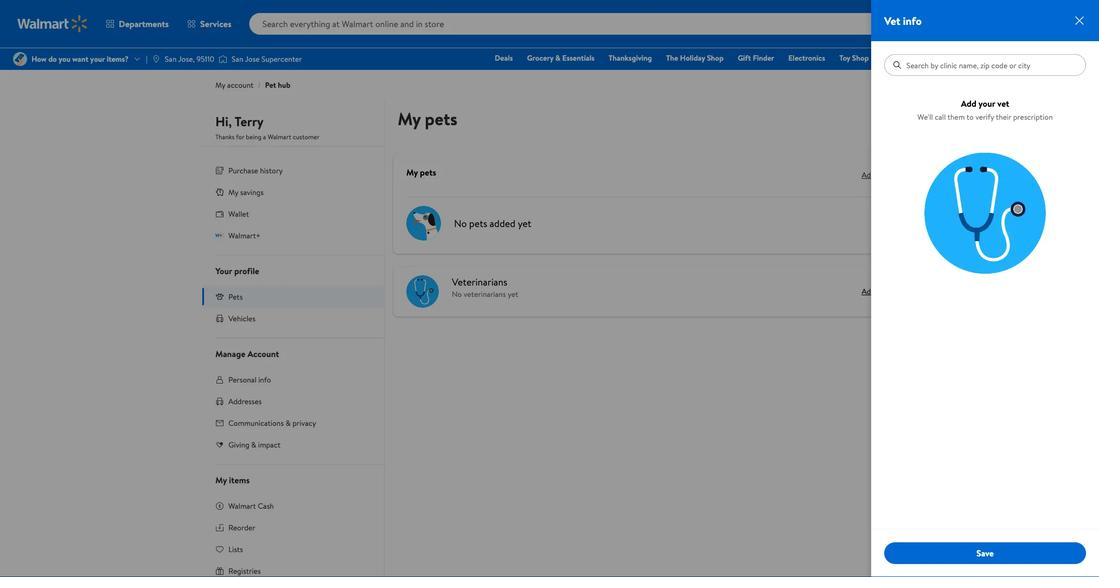 Task type: vqa. For each thing, say whether or not it's contained in the screenshot.
Registry at the top right
yes



Task type: locate. For each thing, give the bounding box(es) containing it.
& right the grocery
[[555, 53, 561, 63]]

0 vertical spatial info
[[903, 13, 922, 28]]

2 vertical spatial icon image
[[215, 293, 224, 301]]

one debit link
[[993, 52, 1040, 64]]

registries
[[228, 566, 261, 577]]

home
[[883, 53, 903, 63]]

my savings link
[[202, 181, 384, 203]]

purchase history link
[[202, 160, 384, 181]]

add
[[961, 98, 977, 110], [862, 170, 875, 180], [862, 286, 875, 297]]

info inside dialog
[[903, 13, 922, 28]]

0 horizontal spatial walmart
[[228, 501, 256, 512]]

2 icon image from the top
[[215, 231, 224, 240]]

dismiss image
[[1073, 14, 1086, 27]]

1 horizontal spatial shop
[[852, 53, 869, 63]]

walmart right a
[[268, 132, 291, 142]]

0 vertical spatial my pets
[[398, 107, 457, 131]]

icon image left pets
[[215, 293, 224, 301]]

yet
[[518, 217, 531, 230], [508, 289, 518, 300]]

debit
[[1016, 53, 1035, 63]]

thanksgiving
[[609, 53, 652, 63]]

0 vertical spatial walmart+ link
[[1044, 52, 1086, 64]]

shop right holiday
[[707, 53, 724, 63]]

yet right veterinarians
[[508, 289, 518, 300]]

no left veterinarians
[[452, 289, 462, 300]]

0 horizontal spatial walmart+
[[228, 230, 261, 241]]

profile
[[234, 265, 259, 277]]

your
[[215, 265, 232, 277]]

2 vertical spatial pets
[[469, 217, 487, 230]]

1 vertical spatial yet
[[508, 289, 518, 300]]

1 horizontal spatial walmart+
[[1049, 53, 1081, 63]]

1 icon image from the top
[[215, 188, 224, 197]]

purchase history
[[228, 165, 283, 176]]

my
[[215, 80, 225, 90], [398, 107, 421, 131], [406, 167, 418, 178], [228, 187, 238, 197], [215, 474, 227, 486]]

icon image for pets
[[215, 293, 224, 301]]

pets link
[[202, 286, 384, 308]]

hi, terry thanks for being a walmart customer
[[215, 113, 320, 142]]

walmart inside hi, terry thanks for being a walmart customer
[[268, 132, 291, 142]]

info right vet
[[903, 13, 922, 28]]

holiday
[[680, 53, 705, 63]]

1 shop from the left
[[707, 53, 724, 63]]

1 vertical spatial icon image
[[215, 231, 224, 240]]

0 vertical spatial &
[[555, 53, 561, 63]]

search vet search field
[[884, 54, 1086, 76]]

vehicles
[[228, 313, 255, 324]]

2 vertical spatial add
[[862, 286, 875, 297]]

$29.93
[[1064, 27, 1080, 34]]

walmart+ down $29.93
[[1049, 53, 1081, 63]]

icon image for walmart+
[[215, 231, 224, 240]]

fashion
[[917, 53, 942, 63]]

vet info dialog
[[871, 0, 1099, 578]]

0 vertical spatial add
[[961, 98, 977, 110]]

1 vertical spatial pets
[[420, 167, 436, 178]]

info
[[903, 13, 922, 28], [258, 375, 271, 385]]

& for giving
[[251, 440, 256, 450]]

walmart cash link
[[202, 496, 384, 517]]

info right personal
[[258, 375, 271, 385]]

1 horizontal spatial walmart
[[268, 132, 291, 142]]

vet photo image
[[406, 276, 439, 308]]

we'll
[[918, 112, 933, 122]]

1 horizontal spatial info
[[903, 13, 922, 28]]

thanks
[[215, 132, 235, 142]]

0 vertical spatial yet
[[518, 217, 531, 230]]

account
[[247, 348, 279, 360]]

0 horizontal spatial info
[[258, 375, 271, 385]]

impact
[[258, 440, 280, 450]]

verify
[[975, 112, 994, 122]]

veterinarians
[[452, 276, 507, 289]]

icon image inside pets link
[[215, 293, 224, 301]]

3 icon image from the top
[[215, 293, 224, 301]]

yet for veterinarians no veterinarians yet
[[508, 289, 518, 300]]

addresses link
[[202, 391, 384, 413]]

no left added at top left
[[454, 217, 467, 230]]

2 shop from the left
[[852, 53, 869, 63]]

lists link
[[202, 539, 384, 561]]

veterinarians no veterinarians yet
[[452, 276, 518, 300]]

1 vertical spatial no
[[452, 289, 462, 300]]

fashion link
[[912, 52, 947, 64]]

deals link
[[490, 52, 518, 64]]

1 vertical spatial info
[[258, 375, 271, 385]]

personal
[[228, 375, 256, 385]]

1 vertical spatial &
[[286, 418, 291, 429]]

shop
[[707, 53, 724, 63], [852, 53, 869, 63]]

0 horizontal spatial &
[[251, 440, 256, 450]]

add button
[[862, 167, 875, 184], [862, 286, 875, 297]]

2 horizontal spatial &
[[555, 53, 561, 63]]

0 vertical spatial pets
[[425, 107, 457, 131]]

1 add button from the top
[[862, 167, 875, 184]]

walmart+ link down $29.93
[[1044, 52, 1086, 64]]

communications
[[228, 418, 284, 429]]

icon image
[[215, 188, 224, 197], [215, 231, 224, 240], [215, 293, 224, 301]]

shop right toy
[[852, 53, 869, 63]]

walmart+ down wallet
[[228, 230, 261, 241]]

savings
[[240, 187, 264, 197]]

communications & privacy
[[228, 418, 316, 429]]

2 vertical spatial &
[[251, 440, 256, 450]]

icon image left my savings
[[215, 188, 224, 197]]

my pets
[[398, 107, 457, 131], [406, 167, 436, 178]]

walmart up reorder
[[228, 501, 256, 512]]

1 horizontal spatial walmart+ link
[[1044, 52, 1086, 64]]

my savings
[[228, 187, 264, 197]]

1 vertical spatial add button
[[862, 286, 875, 297]]

icon image inside my savings 'link'
[[215, 188, 224, 197]]

cash
[[258, 501, 274, 512]]

toy shop
[[839, 53, 869, 63]]

no
[[454, 217, 467, 230], [452, 289, 462, 300]]

your profile
[[215, 265, 259, 277]]

yet inside veterinarians no veterinarians yet
[[508, 289, 518, 300]]

essentials
[[562, 53, 595, 63]]

thanksgiving link
[[604, 52, 657, 64]]

0 vertical spatial icon image
[[215, 188, 224, 197]]

pets
[[425, 107, 457, 131], [420, 167, 436, 178], [469, 217, 487, 230]]

items
[[229, 474, 250, 486]]

addresses
[[228, 396, 262, 407]]

toy shop link
[[834, 52, 874, 64]]

shop inside 'link'
[[707, 53, 724, 63]]

icon image up your
[[215, 231, 224, 240]]

Search search field
[[249, 13, 916, 35]]

0 vertical spatial walmart
[[268, 132, 291, 142]]

0 horizontal spatial shop
[[707, 53, 724, 63]]

toy
[[839, 53, 850, 63]]

personal info link
[[202, 369, 384, 391]]

walmart+
[[1049, 53, 1081, 63], [228, 230, 261, 241]]

0 vertical spatial no
[[454, 217, 467, 230]]

walmart+ link down my savings 'link' in the left top of the page
[[202, 225, 384, 247]]

info for personal info
[[258, 375, 271, 385]]

manage account
[[215, 348, 279, 360]]

1 vertical spatial add
[[862, 170, 875, 180]]

0 vertical spatial add button
[[862, 167, 875, 184]]

1 vertical spatial walmart+ link
[[202, 225, 384, 247]]

& right giving
[[251, 440, 256, 450]]

my account / pet hub
[[215, 80, 290, 90]]

yet right added at top left
[[518, 217, 531, 230]]

& left the privacy
[[286, 418, 291, 429]]

no pets added yet
[[454, 217, 531, 230]]

communications & privacy link
[[202, 413, 384, 434]]

manage
[[215, 348, 245, 360]]

terry
[[235, 113, 264, 131]]

1 horizontal spatial &
[[286, 418, 291, 429]]

add your vet we'll call them to verify their prescription
[[918, 98, 1053, 122]]

icon image for my savings
[[215, 188, 224, 197]]

pets
[[228, 292, 243, 302]]

my inside 'link'
[[228, 187, 238, 197]]



Task type: describe. For each thing, give the bounding box(es) containing it.
save
[[976, 548, 994, 560]]

add for 1st add "button" from the bottom of the page
[[862, 286, 875, 297]]

1 vertical spatial walmart
[[228, 501, 256, 512]]

yet for no pets added yet
[[518, 217, 531, 230]]

deals
[[495, 53, 513, 63]]

no inside veterinarians no veterinarians yet
[[452, 289, 462, 300]]

vet
[[997, 98, 1009, 110]]

account
[[227, 80, 253, 90]]

/
[[258, 80, 261, 90]]

home link
[[878, 52, 908, 64]]

one debit
[[998, 53, 1035, 63]]

my items
[[215, 474, 250, 486]]

one
[[998, 53, 1014, 63]]

veterinarians
[[464, 289, 506, 300]]

4
[[1074, 12, 1078, 22]]

add your vet image
[[924, 153, 1046, 274]]

info for vet info
[[903, 13, 922, 28]]

electronics
[[788, 53, 825, 63]]

gift
[[738, 53, 751, 63]]

hi,
[[215, 113, 232, 131]]

hi, terry link
[[215, 113, 264, 135]]

2 add button from the top
[[862, 286, 875, 297]]

lists
[[228, 544, 243, 555]]

their
[[996, 112, 1011, 122]]

customer
[[293, 132, 320, 142]]

1 vertical spatial my pets
[[406, 167, 436, 178]]

reorder
[[228, 523, 255, 533]]

privacy
[[292, 418, 316, 429]]

history
[[260, 165, 283, 176]]

0 vertical spatial walmart+
[[1049, 53, 1081, 63]]

to
[[967, 112, 974, 122]]

being
[[246, 132, 261, 142]]

add inside add your vet we'll call them to verify their prescription
[[961, 98, 977, 110]]

purchase
[[228, 165, 258, 176]]

pet
[[265, 80, 276, 90]]

call
[[935, 112, 946, 122]]

1 vertical spatial walmart+
[[228, 230, 261, 241]]

registries link
[[202, 561, 384, 578]]

electronics link
[[784, 52, 830, 64]]

& for grocery
[[555, 53, 561, 63]]

giving & impact link
[[202, 434, 384, 456]]

reorder link
[[202, 517, 384, 539]]

pet hub link
[[265, 80, 290, 90]]

grocery & essentials
[[527, 53, 595, 63]]

save button
[[884, 543, 1086, 565]]

registry
[[956, 53, 984, 63]]

your
[[979, 98, 995, 110]]

gift finder
[[738, 53, 774, 63]]

a
[[263, 132, 266, 142]]

add for first add "button" from the top
[[862, 170, 875, 180]]

& for communications
[[286, 418, 291, 429]]

the holiday shop link
[[661, 52, 729, 64]]

wallet
[[228, 209, 249, 219]]

my account link
[[215, 80, 253, 90]]

the
[[666, 53, 678, 63]]

0 horizontal spatial walmart+ link
[[202, 225, 384, 247]]

finder
[[753, 53, 774, 63]]

the holiday shop
[[666, 53, 724, 63]]

grocery
[[527, 53, 554, 63]]

hub
[[278, 80, 290, 90]]

personal info
[[228, 375, 271, 385]]

vet
[[884, 13, 900, 28]]

prescription
[[1013, 112, 1053, 122]]

gift finder link
[[733, 52, 779, 64]]

walmart cash
[[228, 501, 274, 512]]

walmart image
[[17, 15, 88, 33]]

them
[[948, 112, 965, 122]]

added
[[490, 217, 515, 230]]

giving
[[228, 440, 249, 450]]

Walmart Site-Wide search field
[[249, 13, 916, 35]]

vet info
[[884, 13, 922, 28]]

giving & impact
[[228, 440, 280, 450]]

for
[[236, 132, 244, 142]]

registry link
[[951, 52, 989, 64]]

wallet link
[[202, 203, 384, 225]]

vehicles link
[[202, 308, 384, 330]]



